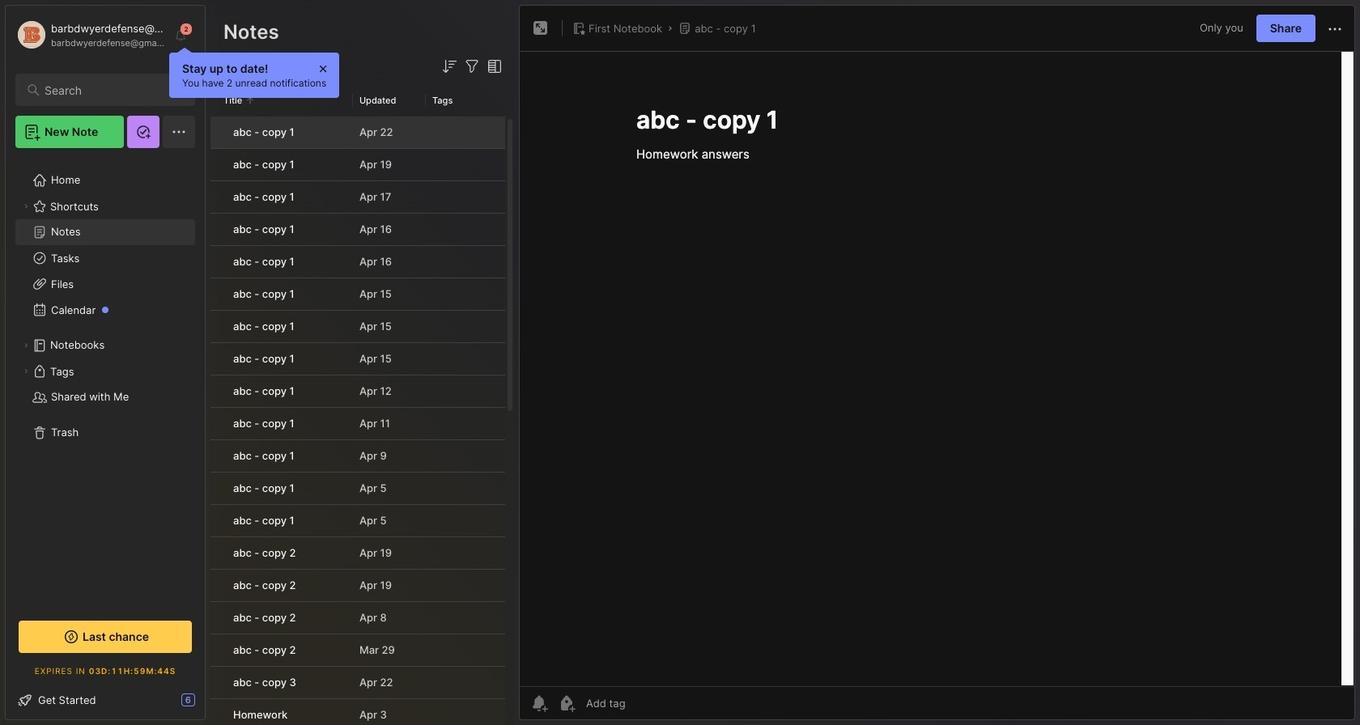 Task type: vqa. For each thing, say whether or not it's contained in the screenshot.
'what's new' field
no



Task type: describe. For each thing, give the bounding box(es) containing it.
Add filters field
[[462, 57, 482, 76]]

Note Editor text field
[[520, 51, 1355, 687]]

13 cell from the top
[[211, 505, 224, 537]]

more actions image
[[1326, 19, 1345, 39]]

main element
[[0, 0, 211, 726]]

19 cell from the top
[[211, 700, 224, 726]]

More actions field
[[1326, 18, 1345, 39]]

add filters image
[[462, 57, 482, 76]]

15 cell from the top
[[211, 570, 224, 602]]

click to collapse image
[[204, 696, 217, 715]]

9 cell from the top
[[211, 376, 224, 407]]

Help and Learning task checklist field
[[6, 688, 205, 713]]

14 cell from the top
[[211, 538, 224, 569]]

8 cell from the top
[[211, 343, 224, 375]]

11 cell from the top
[[211, 441, 224, 472]]

2 cell from the top
[[211, 149, 224, 181]]

Add tag field
[[585, 696, 707, 711]]

Search text field
[[45, 83, 181, 98]]



Task type: locate. For each thing, give the bounding box(es) containing it.
tree
[[6, 158, 205, 603]]

10 cell from the top
[[211, 408, 224, 440]]

expand tags image
[[21, 367, 31, 377]]

12 cell from the top
[[211, 473, 224, 505]]

add a reminder image
[[530, 694, 549, 713]]

7 cell from the top
[[211, 311, 224, 343]]

cell
[[211, 117, 224, 148], [211, 149, 224, 181], [211, 181, 224, 213], [211, 214, 224, 245], [211, 246, 224, 278], [211, 279, 224, 310], [211, 311, 224, 343], [211, 343, 224, 375], [211, 376, 224, 407], [211, 408, 224, 440], [211, 441, 224, 472], [211, 473, 224, 505], [211, 505, 224, 537], [211, 538, 224, 569], [211, 570, 224, 602], [211, 603, 224, 634], [211, 635, 224, 667], [211, 667, 224, 699], [211, 700, 224, 726]]

18 cell from the top
[[211, 667, 224, 699]]

note window element
[[519, 5, 1356, 725]]

expand note image
[[531, 19, 551, 38]]

1 cell from the top
[[211, 117, 224, 148]]

Sort options field
[[440, 57, 459, 76]]

expand notebooks image
[[21, 341, 31, 351]]

5 cell from the top
[[211, 246, 224, 278]]

View options field
[[482, 57, 505, 76]]

tree inside main element
[[6, 158, 205, 603]]

Account field
[[15, 19, 165, 51]]

row group
[[211, 117, 505, 726]]

None search field
[[45, 80, 181, 100]]

3 cell from the top
[[211, 181, 224, 213]]

4 cell from the top
[[211, 214, 224, 245]]

17 cell from the top
[[211, 635, 224, 667]]

add tag image
[[557, 694, 577, 713]]

none search field inside main element
[[45, 80, 181, 100]]

16 cell from the top
[[211, 603, 224, 634]]

tooltip
[[169, 47, 339, 98]]

6 cell from the top
[[211, 279, 224, 310]]



